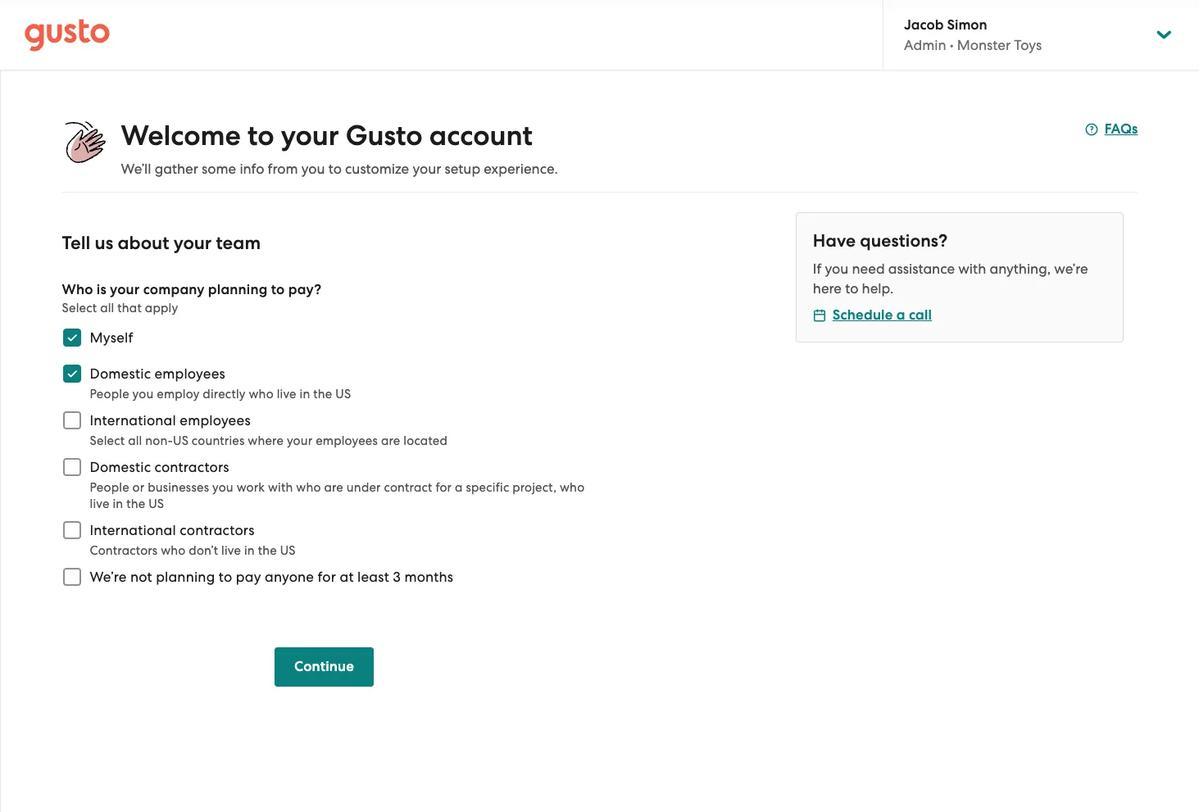 Task type: vqa. For each thing, say whether or not it's contained in the screenshot.
bottom first
no



Task type: describe. For each thing, give the bounding box(es) containing it.
Domestic employees checkbox
[[54, 356, 90, 392]]

jacob
[[904, 16, 944, 34]]

apply
[[145, 301, 178, 316]]

contractors who don't live in the us
[[90, 544, 296, 558]]

here
[[813, 280, 842, 297]]

jacob simon admin • monster toys
[[904, 16, 1042, 53]]

experience.
[[484, 161, 558, 177]]

your right where
[[287, 434, 313, 449]]

continue button
[[275, 648, 374, 687]]

if you need assistance with anything, we're here to help.
[[813, 261, 1089, 297]]

international employees
[[90, 412, 251, 429]]

tell
[[62, 232, 90, 254]]

1 vertical spatial select
[[90, 434, 125, 449]]

have questions?
[[813, 230, 948, 252]]

under
[[347, 480, 381, 495]]

your left team
[[174, 232, 212, 254]]

team
[[216, 232, 261, 254]]

for inside the people or businesses you work with who are under contract for a specific project, who live in the us
[[436, 480, 452, 495]]

gather
[[155, 161, 198, 177]]

who right project,
[[560, 480, 585, 495]]

planning inside who is your company planning to pay? select all that apply
[[208, 281, 268, 298]]

1 horizontal spatial all
[[128, 434, 142, 449]]

call
[[909, 307, 932, 324]]

you inside welcome to your gusto account we'll gather some info from you to customize your setup experience.
[[302, 161, 325, 177]]

work
[[237, 480, 265, 495]]

account
[[429, 119, 533, 153]]

2 horizontal spatial live
[[277, 387, 297, 402]]

project,
[[513, 480, 557, 495]]

don't
[[189, 544, 218, 558]]

to inside who is your company planning to pay? select all that apply
[[271, 281, 285, 298]]

need
[[852, 261, 885, 277]]

businesses
[[148, 480, 209, 495]]

us
[[95, 232, 113, 254]]

with inside the people or businesses you work with who are under contract for a specific project, who live in the us
[[268, 480, 293, 495]]

to left the customize
[[329, 161, 342, 177]]

we'll
[[121, 161, 151, 177]]

help.
[[862, 280, 894, 297]]

pay
[[236, 569, 261, 585]]

3
[[393, 569, 401, 585]]

is
[[97, 281, 106, 298]]

employ
[[157, 387, 200, 402]]

domestic employees
[[90, 366, 225, 382]]

customize
[[345, 161, 409, 177]]

toys
[[1015, 37, 1042, 53]]

who left under at the left bottom of page
[[296, 480, 321, 495]]

from
[[268, 161, 298, 177]]

•
[[950, 37, 954, 53]]

who is your company planning to pay? select all that apply
[[62, 281, 322, 316]]

you inside if you need assistance with anything, we're here to help.
[[825, 261, 849, 277]]

about
[[118, 232, 169, 254]]

if
[[813, 261, 822, 277]]

1 vertical spatial planning
[[156, 569, 215, 585]]

or
[[133, 480, 145, 495]]

admin
[[904, 37, 947, 53]]

we're
[[1055, 261, 1089, 277]]

all inside who is your company planning to pay? select all that apply
[[100, 301, 114, 316]]

have
[[813, 230, 856, 252]]



Task type: locate. For each thing, give the bounding box(es) containing it.
not
[[130, 569, 152, 585]]

in up 'contractors'
[[113, 497, 123, 512]]

live inside the people or businesses you work with who are under contract for a specific project, who live in the us
[[90, 497, 110, 512]]

select inside who is your company planning to pay? select all that apply
[[62, 301, 97, 316]]

0 horizontal spatial with
[[268, 480, 293, 495]]

0 horizontal spatial all
[[100, 301, 114, 316]]

to up info
[[248, 119, 274, 153]]

in inside the people or businesses you work with who are under contract for a specific project, who live in the us
[[113, 497, 123, 512]]

domestic contractors
[[90, 459, 229, 476]]

2 vertical spatial employees
[[316, 434, 378, 449]]

schedule
[[833, 307, 893, 324]]

planning
[[208, 281, 268, 298], [156, 569, 215, 585]]

1 vertical spatial are
[[324, 480, 344, 495]]

monster
[[958, 37, 1011, 53]]

0 vertical spatial all
[[100, 301, 114, 316]]

1 vertical spatial people
[[90, 480, 129, 495]]

the inside the people or businesses you work with who are under contract for a specific project, who live in the us
[[126, 497, 145, 512]]

are inside the people or businesses you work with who are under contract for a specific project, who live in the us
[[324, 480, 344, 495]]

1 domestic from the top
[[90, 366, 151, 382]]

the up the 'we're not planning to pay anyone for at least 3 months'
[[258, 544, 277, 558]]

employees
[[155, 366, 225, 382], [180, 412, 251, 429], [316, 434, 378, 449]]

we're not planning to pay anyone for at least 3 months
[[90, 569, 454, 585]]

who down "international contractors"
[[161, 544, 186, 558]]

live
[[277, 387, 297, 402], [90, 497, 110, 512], [221, 544, 241, 558]]

2 vertical spatial the
[[258, 544, 277, 558]]

0 horizontal spatial live
[[90, 497, 110, 512]]

to
[[248, 119, 274, 153], [329, 161, 342, 177], [846, 280, 859, 297], [271, 281, 285, 298], [219, 569, 232, 585]]

us
[[336, 387, 351, 402], [173, 434, 189, 449], [149, 497, 164, 512], [280, 544, 296, 558]]

0 horizontal spatial in
[[113, 497, 123, 512]]

Domestic contractors checkbox
[[54, 449, 90, 485]]

a left specific
[[455, 480, 463, 495]]

international
[[90, 412, 176, 429], [90, 522, 176, 539]]

0 vertical spatial with
[[959, 261, 987, 277]]

domestic up or at the left of the page
[[90, 459, 151, 476]]

domestic down myself
[[90, 366, 151, 382]]

continue
[[294, 658, 354, 676]]

0 vertical spatial domestic
[[90, 366, 151, 382]]

welcome
[[121, 119, 241, 153]]

1 international from the top
[[90, 412, 176, 429]]

live up international contractors option
[[90, 497, 110, 512]]

you down domestic employees
[[133, 387, 154, 402]]

with left the anything,
[[959, 261, 987, 277]]

anything,
[[990, 261, 1051, 277]]

select
[[62, 301, 97, 316], [90, 434, 125, 449]]

people for domestic employees
[[90, 387, 129, 402]]

you right from
[[302, 161, 325, 177]]

2 vertical spatial live
[[221, 544, 241, 558]]

1 vertical spatial all
[[128, 434, 142, 449]]

select down who
[[62, 301, 97, 316]]

in up pay
[[244, 544, 255, 558]]

1 vertical spatial for
[[318, 569, 336, 585]]

with right "work" at the left
[[268, 480, 293, 495]]

faqs
[[1105, 121, 1138, 138]]

0 vertical spatial are
[[381, 434, 400, 449]]

tell us about your team
[[62, 232, 261, 254]]

employees for international employees
[[180, 412, 251, 429]]

that
[[118, 301, 142, 316]]

people up international employees checkbox
[[90, 387, 129, 402]]

1 vertical spatial international
[[90, 522, 176, 539]]

select up the domestic contractors checkbox
[[90, 434, 125, 449]]

who
[[249, 387, 274, 402], [296, 480, 321, 495], [560, 480, 585, 495], [161, 544, 186, 558]]

1 people from the top
[[90, 387, 129, 402]]

1 horizontal spatial the
[[258, 544, 277, 558]]

contractors up businesses
[[155, 459, 229, 476]]

some
[[202, 161, 236, 177]]

international for international contractors
[[90, 522, 176, 539]]

0 horizontal spatial are
[[324, 480, 344, 495]]

to left pay?
[[271, 281, 285, 298]]

a inside button
[[897, 307, 906, 324]]

2 vertical spatial in
[[244, 544, 255, 558]]

countries
[[192, 434, 245, 449]]

myself
[[90, 330, 133, 346]]

months
[[405, 569, 454, 585]]

1 vertical spatial employees
[[180, 412, 251, 429]]

1 horizontal spatial are
[[381, 434, 400, 449]]

0 vertical spatial planning
[[208, 281, 268, 298]]

all left non-
[[128, 434, 142, 449]]

international up 'contractors'
[[90, 522, 176, 539]]

we're
[[90, 569, 127, 585]]

your
[[281, 119, 339, 153], [413, 161, 441, 177], [174, 232, 212, 254], [110, 281, 140, 298], [287, 434, 313, 449]]

1 vertical spatial a
[[455, 480, 463, 495]]

to left pay
[[219, 569, 232, 585]]

0 vertical spatial a
[[897, 307, 906, 324]]

non-
[[145, 434, 173, 449]]

0 horizontal spatial for
[[318, 569, 336, 585]]

with inside if you need assistance with anything, we're here to help.
[[959, 261, 987, 277]]

schedule a call
[[833, 307, 932, 324]]

schedule a call button
[[813, 306, 932, 326]]

2 domestic from the top
[[90, 459, 151, 476]]

people inside the people or businesses you work with who are under contract for a specific project, who live in the us
[[90, 480, 129, 495]]

2 people from the top
[[90, 480, 129, 495]]

live up select all non-us countries where your employees are located
[[277, 387, 297, 402]]

0 vertical spatial live
[[277, 387, 297, 402]]

gusto
[[346, 119, 423, 153]]

your inside who is your company planning to pay? select all that apply
[[110, 281, 140, 298]]

assistance
[[889, 261, 955, 277]]

anyone
[[265, 569, 314, 585]]

1 horizontal spatial live
[[221, 544, 241, 558]]

a inside the people or businesses you work with who are under contract for a specific project, who live in the us
[[455, 480, 463, 495]]

1 vertical spatial domestic
[[90, 459, 151, 476]]

1 horizontal spatial in
[[244, 544, 255, 558]]

who
[[62, 281, 93, 298]]

a
[[897, 307, 906, 324], [455, 480, 463, 495]]

We're not planning to pay anyone for at least 3 months checkbox
[[54, 559, 90, 595]]

0 vertical spatial contractors
[[155, 459, 229, 476]]

the up select all non-us countries where your employees are located
[[313, 387, 332, 402]]

questions?
[[860, 230, 948, 252]]

specific
[[466, 480, 509, 495]]

you left "work" at the left
[[212, 480, 234, 495]]

welcome to your gusto account we'll gather some info from you to customize your setup experience.
[[121, 119, 558, 177]]

planning down team
[[208, 281, 268, 298]]

for right 'contract'
[[436, 480, 452, 495]]

0 vertical spatial select
[[62, 301, 97, 316]]

people you employ directly who live in the us
[[90, 387, 351, 402]]

contractors
[[155, 459, 229, 476], [180, 522, 255, 539]]

with
[[959, 261, 987, 277], [268, 480, 293, 495]]

domestic
[[90, 366, 151, 382], [90, 459, 151, 476]]

1 horizontal spatial for
[[436, 480, 452, 495]]

planning down contractors who don't live in the us
[[156, 569, 215, 585]]

0 vertical spatial people
[[90, 387, 129, 402]]

0 vertical spatial the
[[313, 387, 332, 402]]

international up non-
[[90, 412, 176, 429]]

people for domestic contractors
[[90, 480, 129, 495]]

where
[[248, 434, 284, 449]]

1 vertical spatial in
[[113, 497, 123, 512]]

all down is
[[100, 301, 114, 316]]

simon
[[948, 16, 988, 34]]

1 vertical spatial live
[[90, 497, 110, 512]]

2 horizontal spatial in
[[300, 387, 310, 402]]

1 vertical spatial contractors
[[180, 522, 255, 539]]

international contractors
[[90, 522, 255, 539]]

people or businesses you work with who are under contract for a specific project, who live in the us
[[90, 480, 585, 512]]

contractors up don't
[[180, 522, 255, 539]]

0 vertical spatial for
[[436, 480, 452, 495]]

at
[[340, 569, 354, 585]]

located
[[404, 434, 448, 449]]

domestic for domestic employees
[[90, 366, 151, 382]]

0 vertical spatial international
[[90, 412, 176, 429]]

2 international from the top
[[90, 522, 176, 539]]

for
[[436, 480, 452, 495], [318, 569, 336, 585]]

select all non-us countries where your employees are located
[[90, 434, 448, 449]]

your left 'setup' on the left of the page
[[413, 161, 441, 177]]

people
[[90, 387, 129, 402], [90, 480, 129, 495]]

to right here
[[846, 280, 859, 297]]

domestic for domestic contractors
[[90, 459, 151, 476]]

in up select all non-us countries where your employees are located
[[300, 387, 310, 402]]

employees up under at the left bottom of page
[[316, 434, 378, 449]]

are left under at the left bottom of page
[[324, 480, 344, 495]]

1 horizontal spatial with
[[959, 261, 987, 277]]

0 vertical spatial in
[[300, 387, 310, 402]]

1 vertical spatial the
[[126, 497, 145, 512]]

employees for domestic employees
[[155, 366, 225, 382]]

all
[[100, 301, 114, 316], [128, 434, 142, 449]]

Myself checkbox
[[54, 320, 90, 356]]

least
[[358, 569, 389, 585]]

you
[[302, 161, 325, 177], [825, 261, 849, 277], [133, 387, 154, 402], [212, 480, 234, 495]]

info
[[240, 161, 264, 177]]

2 horizontal spatial the
[[313, 387, 332, 402]]

International employees checkbox
[[54, 403, 90, 439]]

us inside the people or businesses you work with who are under contract for a specific project, who live in the us
[[149, 497, 164, 512]]

setup
[[445, 161, 481, 177]]

your up that
[[110, 281, 140, 298]]

1 horizontal spatial a
[[897, 307, 906, 324]]

International contractors checkbox
[[54, 512, 90, 549]]

international for international employees
[[90, 412, 176, 429]]

contract
[[384, 480, 433, 495]]

the down or at the left of the page
[[126, 497, 145, 512]]

faqs button
[[1085, 120, 1138, 139]]

0 vertical spatial employees
[[155, 366, 225, 382]]

the
[[313, 387, 332, 402], [126, 497, 145, 512], [258, 544, 277, 558]]

0 horizontal spatial a
[[455, 480, 463, 495]]

contractors for domestic contractors
[[155, 459, 229, 476]]

for left at
[[318, 569, 336, 585]]

company
[[143, 281, 205, 298]]

you right if
[[825, 261, 849, 277]]

0 horizontal spatial the
[[126, 497, 145, 512]]

people left or at the left of the page
[[90, 480, 129, 495]]

are left the located
[[381, 434, 400, 449]]

your up from
[[281, 119, 339, 153]]

employees up "employ"
[[155, 366, 225, 382]]

you inside the people or businesses you work with who are under contract for a specific project, who live in the us
[[212, 480, 234, 495]]

1 vertical spatial with
[[268, 480, 293, 495]]

home image
[[25, 18, 110, 51]]

contractors
[[90, 544, 158, 558]]

pay?
[[288, 281, 322, 298]]

employees up countries
[[180, 412, 251, 429]]

contractors for international contractors
[[180, 522, 255, 539]]

in
[[300, 387, 310, 402], [113, 497, 123, 512], [244, 544, 255, 558]]

to inside if you need assistance with anything, we're here to help.
[[846, 280, 859, 297]]

directly
[[203, 387, 246, 402]]

a left the call
[[897, 307, 906, 324]]

live right don't
[[221, 544, 241, 558]]

who right directly
[[249, 387, 274, 402]]



